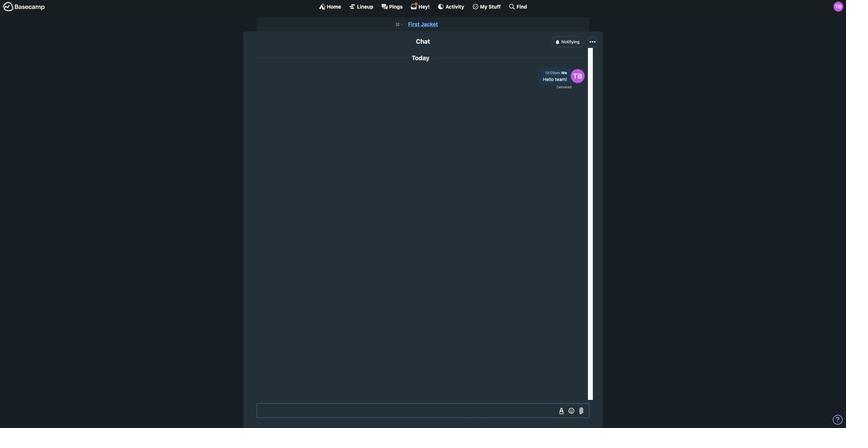 Task type: locate. For each thing, give the bounding box(es) containing it.
hello team!
[[543, 76, 568, 82]]

find button
[[509, 3, 528, 10]]

None text field
[[257, 403, 590, 418]]

jacket
[[421, 21, 438, 27]]

home link
[[319, 3, 341, 10]]

activity
[[446, 3, 465, 9]]

10:09am
[[546, 71, 561, 75]]

first jacket
[[408, 21, 438, 27]]

my stuff
[[481, 3, 501, 9]]

my stuff button
[[473, 3, 501, 10]]

10:09am link
[[546, 71, 561, 75]]

activity link
[[438, 3, 465, 10]]

main element
[[0, 0, 847, 13]]

switch accounts image
[[3, 2, 45, 12]]

notifying
[[562, 39, 580, 44]]

notifying link
[[552, 37, 585, 47]]

lineup link
[[349, 3, 374, 10]]

team!
[[556, 76, 568, 82]]



Task type: describe. For each thing, give the bounding box(es) containing it.
find
[[517, 3, 528, 9]]

pings
[[390, 3, 403, 9]]

home
[[327, 3, 341, 9]]

tyler black image
[[571, 69, 585, 83]]

first jacket link
[[408, 21, 438, 27]]

lineup
[[357, 3, 374, 9]]

today
[[412, 54, 430, 62]]

hello
[[543, 76, 554, 82]]

pings button
[[382, 3, 403, 10]]

tyler black image
[[834, 2, 844, 12]]

hey! button
[[411, 2, 430, 10]]

10:09am element
[[546, 71, 561, 75]]

chat
[[416, 38, 430, 45]]

first
[[408, 21, 420, 27]]

hey!
[[419, 3, 430, 9]]

my
[[481, 3, 488, 9]]

stuff
[[489, 3, 501, 9]]



Task type: vqa. For each thing, say whether or not it's contained in the screenshot.
10:09am link
yes



